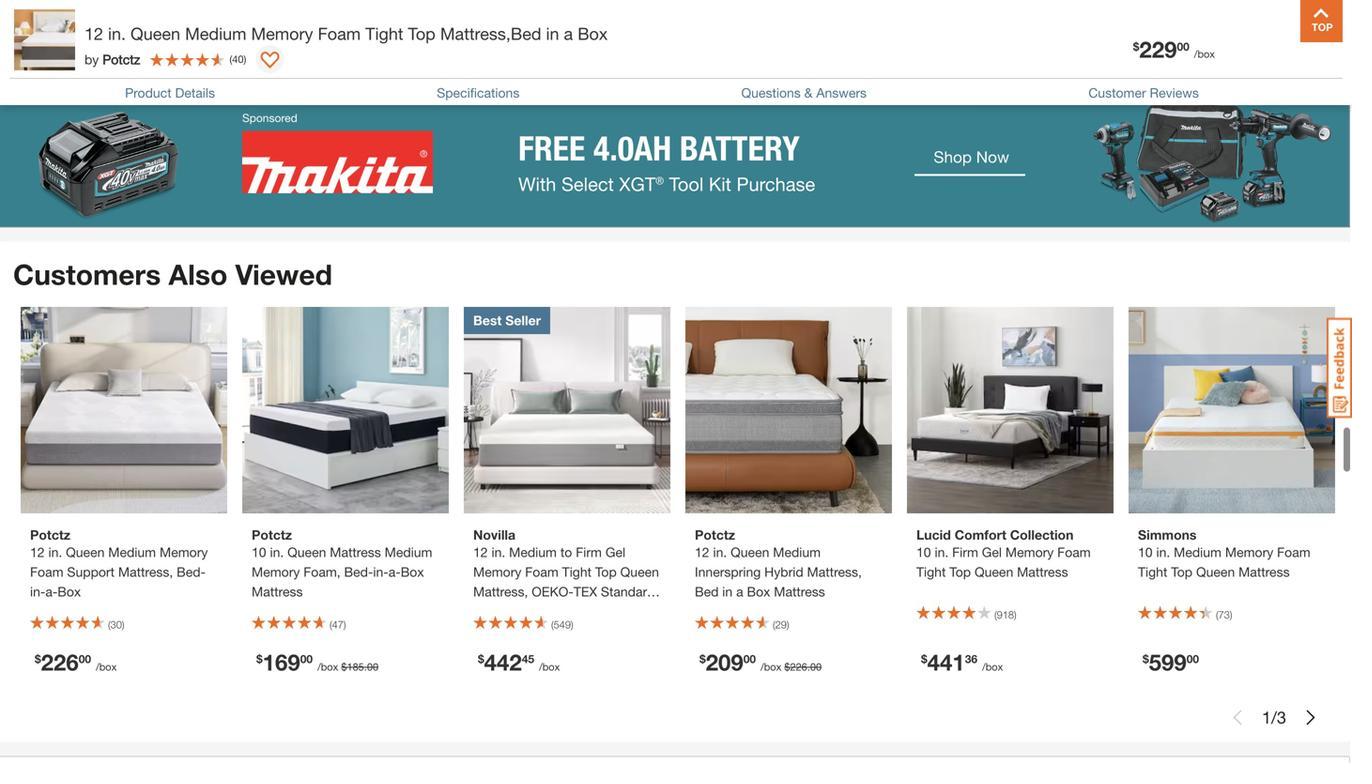 Task type: locate. For each thing, give the bounding box(es) containing it.
foam inside lucid comfort collection 10 in. firm gel memory foam tight top queen mattress
[[1057, 545, 1091, 560]]

( down oeko-
[[551, 619, 554, 631]]

( down simmons 10 in. medium memory foam tight top queen mattress at bottom right
[[1216, 609, 1218, 621]]

$ 209 00 /box $ 226 . 00
[[699, 649, 822, 676]]

229
[[1139, 36, 1177, 62]]

medium inside simmons 10 in. medium memory foam tight top queen mattress
[[1174, 545, 1222, 560]]

1 horizontal spatial in-
[[373, 564, 388, 580]]

potctz 12 in. queen medium memory foam support mattress, bed- in-a-box
[[30, 527, 208, 599]]

top up tex
[[595, 564, 617, 580]]

top inside simmons 10 in. medium memory foam tight top queen mattress
[[1171, 564, 1193, 580]]

$ for 226
[[35, 652, 41, 666]]

viewed
[[235, 258, 332, 291]]

memory
[[251, 23, 313, 44], [160, 545, 208, 560], [1006, 545, 1054, 560], [1225, 545, 1273, 560], [252, 564, 300, 580], [473, 564, 521, 580]]

0 horizontal spatial gel
[[605, 545, 625, 560]]

$ for 229
[[1133, 40, 1139, 53]]

gel up standard
[[605, 545, 625, 560]]

to
[[157, 40, 173, 60], [560, 545, 572, 560]]

) down oeko-
[[571, 619, 573, 631]]

) up $ 169 00 /box $ 185 . 00
[[344, 619, 346, 631]]

73
[[1218, 609, 1230, 621]]

customers
[[13, 258, 161, 291]]

potctz inside potctz 12 in. queen medium memory foam support mattress, bed- in-a-box
[[30, 527, 70, 543]]

10
[[252, 545, 266, 560], [916, 545, 931, 560], [1138, 545, 1153, 560]]

. right "169"
[[364, 661, 367, 673]]

00 inside $ 226 00 /box
[[79, 652, 91, 666]]

tight inside lucid comfort collection 10 in. firm gel memory foam tight top queen mattress
[[916, 564, 946, 580]]

/box for 441
[[982, 661, 1003, 673]]

( for 441
[[994, 609, 997, 621]]

$ inside $ 226 00 /box
[[35, 652, 41, 666]]

2 horizontal spatial mattress,
[[807, 564, 862, 580]]

2 bed- from the left
[[344, 564, 373, 580]]

in- inside potctz 12 in. queen medium memory foam support mattress, bed- in-a-box
[[30, 584, 45, 599]]

in.
[[108, 23, 126, 44], [48, 545, 62, 560], [270, 545, 284, 560], [491, 545, 505, 560], [713, 545, 727, 560], [935, 545, 949, 560], [1156, 545, 1170, 560]]

by potctz
[[85, 51, 140, 67]]

top
[[408, 23, 436, 44], [595, 564, 617, 580], [950, 564, 971, 580], [1171, 564, 1193, 580]]

45
[[522, 652, 534, 666]]

0 horizontal spatial bed-
[[177, 564, 206, 580]]

) for 441
[[1014, 609, 1017, 621]]

to left 'cart'
[[157, 40, 173, 60]]

in. for potctz 12 in. queen medium memory foam support mattress, bed- in-a-box
[[48, 545, 62, 560]]

226
[[41, 649, 79, 676], [790, 661, 807, 673]]

10 in. queen mattress medium memory foam, bed-in-a-box mattress image
[[242, 307, 449, 514]]

1 vertical spatial in-
[[30, 584, 45, 599]]

medium inside the novilla 12 in. medium to firm gel memory foam tight top queen mattress, oeko-tex standard 100 certification mattresses
[[509, 545, 557, 560]]

in. inside simmons 10 in. medium memory foam tight top queen mattress
[[1156, 545, 1170, 560]]

00 for 169
[[300, 652, 313, 666]]

. for 169
[[364, 661, 367, 673]]

00 inside the $ 229 00 /box
[[1177, 40, 1189, 53]]

box for 12 in. queen medium memory foam tight top mattress,bed in a box
[[578, 23, 608, 44]]

firm inside the novilla 12 in. medium to firm gel memory foam tight top queen mattress, oeko-tex standard 100 certification mattresses
[[576, 545, 602, 560]]

(
[[229, 53, 232, 65], [994, 609, 997, 621], [1216, 609, 1218, 621], [108, 619, 110, 631], [330, 619, 332, 631], [551, 619, 554, 631], [773, 619, 775, 631]]

a
[[564, 23, 573, 44], [736, 584, 743, 599]]

in-
[[373, 564, 388, 580], [30, 584, 45, 599]]

1 vertical spatial in
[[722, 584, 733, 599]]

mattress,
[[118, 564, 173, 580], [807, 564, 862, 580], [473, 584, 528, 599]]

0 horizontal spatial 10
[[252, 545, 266, 560]]

( for 226
[[108, 619, 110, 631]]

12 for 226
[[30, 545, 45, 560]]

bed- inside potctz 12 in. queen medium memory foam support mattress, bed- in-a-box
[[177, 564, 206, 580]]

/box right 36
[[982, 661, 1003, 673]]

0 horizontal spatial .
[[364, 661, 367, 673]]

12
[[85, 23, 103, 44], [30, 545, 45, 560], [473, 545, 488, 560], [695, 545, 709, 560]]

$ inside the $ 441 36 /box
[[921, 652, 927, 666]]

( right 10pm
[[229, 53, 232, 65]]

box for potctz 10 in. queen mattress medium memory foam, bed-in-a-box mattress
[[401, 564, 424, 580]]

00 inside $ 599 00
[[1187, 652, 1199, 666]]

in. inside the novilla 12 in. medium to firm gel memory foam tight top queen mattress, oeko-tex standard 100 certification mattresses
[[491, 545, 505, 560]]

in. inside potctz 10 in. queen mattress medium memory foam, bed-in-a-box mattress
[[270, 545, 284, 560]]

memory inside lucid comfort collection 10 in. firm gel memory foam tight top queen mattress
[[1006, 545, 1054, 560]]

( 47 )
[[330, 619, 346, 631]]

0 horizontal spatial to
[[157, 40, 173, 60]]

foam,
[[303, 564, 341, 580]]

/box inside $ 209 00 /box $ 226 . 00
[[761, 661, 781, 673]]

oeko-
[[532, 584, 574, 599]]

$ 441 36 /box
[[921, 649, 1003, 676]]

29
[[775, 619, 787, 631]]

1 horizontal spatial 10
[[916, 545, 931, 560]]

mattress inside simmons 10 in. medium memory foam tight top queen mattress
[[1239, 564, 1290, 580]]

/box inside $ 226 00 /box
[[96, 661, 117, 673]]

30
[[110, 619, 122, 631]]

0 horizontal spatial a-
[[45, 584, 58, 599]]

gel inside the novilla 12 in. medium to firm gel memory foam tight top queen mattress, oeko-tex standard 100 certification mattresses
[[605, 545, 625, 560]]

in
[[546, 23, 559, 44], [722, 584, 733, 599]]

)
[[244, 53, 246, 65], [1014, 609, 1017, 621], [1230, 609, 1232, 621], [122, 619, 124, 631], [344, 619, 346, 631], [571, 619, 573, 631], [787, 619, 789, 631]]

questions & answers
[[741, 85, 867, 101]]

tight up tex
[[562, 564, 592, 580]]

1 . from the left
[[364, 661, 367, 673]]

10 inside simmons 10 in. medium memory foam tight top queen mattress
[[1138, 545, 1153, 560]]

box inside potctz 10 in. queen mattress medium memory foam, bed-in-a-box mattress
[[401, 564, 424, 580]]

1 horizontal spatial .
[[807, 661, 810, 673]]

gel inside lucid comfort collection 10 in. firm gel memory foam tight top queen mattress
[[982, 545, 1002, 560]]

bed-
[[177, 564, 206, 580], [344, 564, 373, 580]]

a- right the 'foam,'
[[388, 564, 401, 580]]

by
[[85, 51, 99, 67]]

1 horizontal spatial 226
[[790, 661, 807, 673]]

0 vertical spatial in
[[546, 23, 559, 44]]

seller
[[505, 313, 541, 328]]

( 29 )
[[773, 619, 789, 631]]

3 10 from the left
[[1138, 545, 1153, 560]]

$ for 442
[[478, 652, 484, 666]]

/box right 45
[[539, 661, 560, 673]]

/box down "( 29 )"
[[761, 661, 781, 673]]

$
[[1133, 40, 1139, 53], [35, 652, 41, 666], [256, 652, 263, 666], [478, 652, 484, 666], [699, 652, 706, 666], [921, 652, 927, 666], [1143, 652, 1149, 666], [341, 661, 347, 673], [784, 661, 790, 673]]

product details button
[[125, 85, 215, 101], [125, 85, 215, 101]]

potctz inside potctz 12 in. queen medium innerspring hybrid mattress, bed in a box mattress
[[695, 527, 735, 543]]

( up the $ 441 36 /box
[[994, 609, 997, 621]]

mattress,bed
[[440, 23, 541, 44]]

$ inside $ 442 45 /box
[[478, 652, 484, 666]]

a inside potctz 12 in. queen medium innerspring hybrid mattress, bed in a box mattress
[[736, 584, 743, 599]]

in. inside potctz 12 in. queen medium memory foam support mattress, bed- in-a-box
[[48, 545, 62, 560]]

00 for 226
[[79, 652, 91, 666]]

potctz 12 in. queen medium innerspring hybrid mattress, bed in a box mattress
[[695, 527, 862, 599]]

1 vertical spatial a
[[736, 584, 743, 599]]

( up $ 169 00 /box $ 185 . 00
[[330, 619, 332, 631]]

10pm
[[188, 36, 228, 54]]

/box inside the $ 441 36 /box
[[982, 661, 1003, 673]]

/box inside $ 442 45 /box
[[539, 661, 560, 673]]

in- right the 'foam,'
[[373, 564, 388, 580]]

. for 209
[[807, 661, 810, 673]]

/box inside $ 169 00 /box $ 185 . 00
[[317, 661, 338, 673]]

diy
[[1134, 49, 1159, 67]]

1 horizontal spatial in
[[722, 584, 733, 599]]

tight down lucid at bottom
[[916, 564, 946, 580]]

. inside $ 209 00 /box $ 226 . 00
[[807, 661, 810, 673]]

a- up $ 226 00 /box
[[45, 584, 58, 599]]

1 horizontal spatial gel
[[982, 545, 1002, 560]]

/box left 185
[[317, 661, 338, 673]]

box
[[578, 23, 608, 44], [401, 564, 424, 580], [58, 584, 81, 599], [747, 584, 770, 599]]

in. for potctz 12 in. queen medium innerspring hybrid mattress, bed in a box mattress
[[713, 545, 727, 560]]

12 in. medium to firm gel memory foam tight top queen mattress, oeko-tex standard 100 certification mattresses image
[[464, 307, 670, 514]]

. inside $ 169 00 /box $ 185 . 00
[[364, 661, 367, 673]]

0 horizontal spatial mattress,
[[118, 564, 173, 580]]

novilla 12 in. medium to firm gel memory foam tight top queen mattress, oeko-tex standard 100 certification mattresses
[[473, 527, 659, 619]]

0 vertical spatial in-
[[373, 564, 388, 580]]

1 bed- from the left
[[177, 564, 206, 580]]

2 10 from the left
[[916, 545, 931, 560]]

in right mattress,bed
[[546, 23, 559, 44]]

memory inside potctz 10 in. queen mattress medium memory foam, bed-in-a-box mattress
[[252, 564, 300, 580]]

mattress
[[330, 545, 381, 560], [1017, 564, 1068, 580], [1239, 564, 1290, 580], [252, 584, 303, 599], [774, 584, 825, 599]]

gel down comfort
[[982, 545, 1002, 560]]

0 horizontal spatial in-
[[30, 584, 45, 599]]

tight down simmons
[[1138, 564, 1167, 580]]

in. inside lucid comfort collection 10 in. firm gel memory foam tight top queen mattress
[[935, 545, 949, 560]]

in inside potctz 12 in. queen medium innerspring hybrid mattress, bed in a box mattress
[[722, 584, 733, 599]]

00 for 599
[[1187, 652, 1199, 666]]

12 inside potctz 12 in. queen medium memory foam support mattress, bed- in-a-box
[[30, 545, 45, 560]]

in for mattress,bed
[[546, 23, 559, 44]]

/box for 169
[[317, 661, 338, 673]]

tex
[[574, 584, 597, 599]]

a- inside potctz 10 in. queen mattress medium memory foam, bed-in-a-box mattress
[[388, 564, 401, 580]]

100
[[473, 604, 495, 619]]

( up $ 209 00 /box $ 226 . 00
[[773, 619, 775, 631]]

1 horizontal spatial a-
[[388, 564, 401, 580]]

foam
[[318, 23, 361, 44], [1057, 545, 1091, 560], [1277, 545, 1310, 560], [30, 564, 63, 580], [525, 564, 558, 580]]

2 . from the left
[[807, 661, 810, 673]]

10 inside potctz 10 in. queen mattress medium memory foam, bed-in-a-box mattress
[[252, 545, 266, 560]]

2 horizontal spatial 10
[[1138, 545, 1153, 560]]

) down lucid comfort collection 10 in. firm gel memory foam tight top queen mattress at the bottom right of page
[[1014, 609, 1017, 621]]

( 73 )
[[1216, 609, 1232, 621]]

memory inside simmons 10 in. medium memory foam tight top queen mattress
[[1225, 545, 1273, 560]]

potctz
[[103, 51, 140, 67], [30, 527, 70, 543], [252, 527, 292, 543], [695, 527, 735, 543]]

1 vertical spatial a-
[[45, 584, 58, 599]]

in. for simmons 10 in. medium memory foam tight top queen mattress
[[1156, 545, 1170, 560]]

1 vertical spatial to
[[560, 545, 572, 560]]

/box right 229
[[1194, 48, 1215, 60]]

( for 442
[[551, 619, 554, 631]]

$ inside the $ 229 00 /box
[[1133, 40, 1139, 53]]

00 for 209
[[743, 652, 756, 666]]

firm for 442
[[576, 545, 602, 560]]

12 inside potctz 12 in. queen medium innerspring hybrid mattress, bed in a box mattress
[[695, 545, 709, 560]]

top down comfort
[[950, 564, 971, 580]]

potctz inside potctz 10 in. queen mattress medium memory foam, bed-in-a-box mattress
[[252, 527, 292, 543]]

0 horizontal spatial in
[[546, 23, 559, 44]]

12 in. queen medium innerspring hybrid mattress, bed in a box mattress image
[[685, 307, 892, 514]]

/box for 209
[[761, 661, 781, 673]]

medium
[[185, 23, 246, 44], [108, 545, 156, 560], [385, 545, 432, 560], [509, 545, 557, 560], [773, 545, 821, 560], [1174, 545, 1222, 560]]

) down potctz 12 in. queen medium memory foam support mattress, bed- in-a-box
[[122, 619, 124, 631]]

/box for 229
[[1194, 48, 1215, 60]]

0 horizontal spatial firm
[[576, 545, 602, 560]]

a right mattress,bed
[[564, 23, 573, 44]]

.
[[364, 661, 367, 673], [807, 661, 810, 673]]

to inside the novilla 12 in. medium to firm gel memory foam tight top queen mattress, oeko-tex standard 100 certification mattresses
[[560, 545, 572, 560]]

questions & answers button
[[741, 85, 867, 101], [741, 85, 867, 101]]

( up $ 226 00 /box
[[108, 619, 110, 631]]

specifications button
[[437, 85, 520, 101], [437, 85, 520, 101]]

product
[[125, 85, 171, 101]]

to inside button
[[157, 40, 173, 60]]

0 horizontal spatial a
[[564, 23, 573, 44]]

in- up $ 226 00 /box
[[30, 584, 45, 599]]

1 horizontal spatial a
[[736, 584, 743, 599]]

foam inside simmons 10 in. medium memory foam tight top queen mattress
[[1277, 545, 1310, 560]]

What can we help you find today? search field
[[371, 25, 886, 65]]

$ 229 00 /box
[[1133, 36, 1215, 62]]

medium inside potctz 10 in. queen mattress medium memory foam, bed-in-a-box mattress
[[385, 545, 432, 560]]

box inside potctz 12 in. queen medium innerspring hybrid mattress, bed in a box mattress
[[747, 584, 770, 599]]

the home depot logo image
[[13, 15, 73, 75]]

mattress for 209
[[774, 584, 825, 599]]

bed- inside potctz 10 in. queen mattress medium memory foam, bed-in-a-box mattress
[[344, 564, 373, 580]]

442
[[484, 649, 522, 676]]

2 firm from the left
[[952, 545, 978, 560]]

12 inside the novilla 12 in. medium to firm gel memory foam tight top queen mattress, oeko-tex standard 100 certification mattresses
[[473, 545, 488, 560]]

firm up tex
[[576, 545, 602, 560]]

answers
[[816, 85, 867, 101]]

0 vertical spatial a-
[[388, 564, 401, 580]]

in. inside potctz 12 in. queen medium innerspring hybrid mattress, bed in a box mattress
[[713, 545, 727, 560]]

/box inside the $ 229 00 /box
[[1194, 48, 1215, 60]]

0 vertical spatial a
[[564, 23, 573, 44]]

in down the innerspring
[[722, 584, 733, 599]]

1 firm from the left
[[576, 545, 602, 560]]

mattress inside potctz 12 in. queen medium innerspring hybrid mattress, bed in a box mattress
[[774, 584, 825, 599]]

potctz for 209
[[695, 527, 735, 543]]

1 horizontal spatial bed-
[[344, 564, 373, 580]]

2 gel from the left
[[982, 545, 1002, 560]]

mattress, right the support
[[118, 564, 173, 580]]

$ 442 45 /box
[[478, 649, 560, 676]]

gel for 441
[[982, 545, 1002, 560]]

a-
[[388, 564, 401, 580], [45, 584, 58, 599]]

top inside the novilla 12 in. medium to firm gel memory foam tight top queen mattress, oeko-tex standard 100 certification mattresses
[[595, 564, 617, 580]]

also
[[169, 258, 227, 291]]

0 vertical spatial to
[[157, 40, 173, 60]]

mattress inside lucid comfort collection 10 in. firm gel memory foam tight top queen mattress
[[1017, 564, 1068, 580]]

1 10 from the left
[[252, 545, 266, 560]]

. right '209'
[[807, 661, 810, 673]]

mattress, right the hybrid on the bottom right of the page
[[807, 564, 862, 580]]

mattress, up "100"
[[473, 584, 528, 599]]

a down the innerspring
[[736, 584, 743, 599]]

1 horizontal spatial firm
[[952, 545, 978, 560]]

queen
[[131, 23, 180, 44], [66, 545, 105, 560], [287, 545, 326, 560], [731, 545, 769, 560], [620, 564, 659, 580], [975, 564, 1013, 580], [1196, 564, 1235, 580]]

1 gel from the left
[[605, 545, 625, 560]]

) for 442
[[571, 619, 573, 631]]

to up oeko-
[[560, 545, 572, 560]]

tight right 75150
[[365, 23, 403, 44]]

cart
[[178, 40, 212, 60]]

firm down comfort
[[952, 545, 978, 560]]

1 horizontal spatial mattress,
[[473, 584, 528, 599]]

$ for 441
[[921, 652, 927, 666]]

tight inside the novilla 12 in. medium to firm gel memory foam tight top queen mattress, oeko-tex standard 100 certification mattresses
[[562, 564, 592, 580]]

( 549 )
[[551, 619, 573, 631]]

) up $ 209 00 /box $ 226 . 00
[[787, 619, 789, 631]]

medium inside potctz 12 in. queen medium innerspring hybrid mattress, bed in a box mattress
[[773, 545, 821, 560]]

10 in. firm gel memory foam tight top queen mattress image
[[907, 307, 1114, 514]]

top down simmons
[[1171, 564, 1193, 580]]

product image image
[[14, 9, 75, 70]]

/box down 30
[[96, 661, 117, 673]]

gel for 442
[[605, 545, 625, 560]]

( 918 )
[[994, 609, 1017, 621]]

1 horizontal spatial to
[[560, 545, 572, 560]]

firm inside lucid comfort collection 10 in. firm gel memory foam tight top queen mattress
[[952, 545, 978, 560]]

certification
[[499, 604, 570, 619]]

gel
[[605, 545, 625, 560], [982, 545, 1002, 560]]



Task type: vqa. For each thing, say whether or not it's contained in the screenshot.
seller
yes



Task type: describe. For each thing, give the bounding box(es) containing it.
next slide image
[[1303, 710, 1318, 725]]

10 for 10 in. medium memory foam tight top queen mattress
[[1138, 545, 1153, 560]]

items
[[107, 40, 152, 60]]

potctz for 226
[[30, 527, 70, 543]]

47
[[332, 619, 344, 631]]

top inside lucid comfort collection 10 in. firm gel memory foam tight top queen mattress
[[950, 564, 971, 580]]

mattress for 169
[[252, 584, 303, 599]]

this is the first slide image
[[1230, 710, 1245, 725]]

best
[[473, 313, 502, 328]]

queen inside potctz 12 in. queen medium innerspring hybrid mattress, bed in a box mattress
[[731, 545, 769, 560]]

( 40 )
[[229, 53, 246, 65]]

top button
[[1300, 0, 1343, 42]]

mesquite 10pm
[[118, 36, 228, 54]]

12 in. queen medium memory foam support mattress, bed-in-a-box image
[[21, 307, 227, 514]]

mesquite
[[118, 36, 180, 54]]

$ inside $ 599 00
[[1143, 652, 1149, 666]]

441
[[927, 649, 965, 676]]

10 for 10 in. queen mattress medium memory foam, bed-in-a-box mattress
[[252, 545, 266, 560]]

top left mattress,bed
[[408, 23, 436, 44]]

75150 button
[[271, 36, 336, 54]]

medium inside potctz 12 in. queen medium memory foam support mattress, bed- in-a-box
[[108, 545, 156, 560]]

) left display 'image'
[[244, 53, 246, 65]]

00 for 229
[[1177, 40, 1189, 53]]

) for 169
[[344, 619, 346, 631]]

/
[[1271, 707, 1277, 728]]

lucid
[[916, 527, 951, 543]]

details
[[175, 85, 215, 101]]

3
[[1277, 707, 1286, 728]]

a for mattress,bed
[[564, 23, 573, 44]]

memory inside the novilla 12 in. medium to firm gel memory foam tight top queen mattress, oeko-tex standard 100 certification mattresses
[[473, 564, 521, 580]]

226 inside $ 209 00 /box $ 226 . 00
[[790, 661, 807, 673]]

potctz for 169
[[252, 527, 292, 543]]

209
[[706, 649, 743, 676]]

10 inside lucid comfort collection 10 in. firm gel memory foam tight top queen mattress
[[916, 545, 931, 560]]

in for bed
[[722, 584, 733, 599]]

customer reviews
[[1088, 85, 1199, 101]]

queen inside potctz 10 in. queen mattress medium memory foam, bed-in-a-box mattress
[[287, 545, 326, 560]]

add 5 items to cart
[[56, 40, 212, 60]]

simmons
[[1138, 527, 1197, 543]]

in. for novilla 12 in. medium to firm gel memory foam tight top queen mattress, oeko-tex standard 100 certification mattresses
[[491, 545, 505, 560]]

( for 169
[[330, 619, 332, 631]]

standard
[[601, 584, 655, 599]]

firm for 441
[[952, 545, 978, 560]]

$ for 209
[[699, 652, 706, 666]]

185
[[347, 661, 364, 673]]

1 / 3
[[1262, 707, 1286, 728]]

queen inside potctz 12 in. queen medium memory foam support mattress, bed- in-a-box
[[66, 545, 105, 560]]

foam inside the novilla 12 in. medium to firm gel memory foam tight top queen mattress, oeko-tex standard 100 certification mattresses
[[525, 564, 558, 580]]

reviews
[[1150, 85, 1199, 101]]

mattress for 441
[[1017, 564, 1068, 580]]

169
[[263, 649, 300, 676]]

support
[[67, 564, 115, 580]]

/box for 226
[[96, 661, 117, 673]]

12 for 209
[[695, 545, 709, 560]]

1
[[1262, 707, 1271, 728]]

&
[[804, 85, 813, 101]]

best seller
[[473, 313, 541, 328]]

customer
[[1088, 85, 1146, 101]]

click to redirect to view my cart page image
[[1292, 23, 1314, 45]]

queen inside simmons 10 in. medium memory foam tight top queen mattress
[[1196, 564, 1235, 580]]

a for bed
[[736, 584, 743, 599]]

comfort
[[955, 527, 1006, 543]]

0 horizontal spatial 226
[[41, 649, 79, 676]]

$ for 169
[[256, 652, 263, 666]]

collection
[[1010, 527, 1074, 543]]

mattresses
[[573, 604, 638, 619]]

display image
[[260, 52, 279, 70]]

5
[[93, 40, 102, 60]]

add
[[56, 40, 88, 60]]

in. for potctz 10 in. queen mattress medium memory foam, bed-in-a-box mattress
[[270, 545, 284, 560]]

$ 169 00 /box $ 185 . 00
[[256, 649, 378, 676]]

12 for 442
[[473, 545, 488, 560]]

a- inside potctz 12 in. queen medium memory foam support mattress, bed- in-a-box
[[45, 584, 58, 599]]

$ 226 00 /box
[[35, 649, 117, 676]]

) for 209
[[787, 619, 789, 631]]

( for 209
[[773, 619, 775, 631]]

mattress, inside the novilla 12 in. medium to firm gel memory foam tight top queen mattress, oeko-tex standard 100 certification mattresses
[[473, 584, 528, 599]]

549
[[554, 619, 571, 631]]

simmons 10 in. medium memory foam tight top queen mattress
[[1138, 527, 1310, 580]]

novilla
[[473, 527, 516, 543]]

918
[[997, 609, 1014, 621]]

product details
[[125, 85, 215, 101]]

tight inside simmons 10 in. medium memory foam tight top queen mattress
[[1138, 564, 1167, 580]]

innerspring
[[695, 564, 761, 580]]

10 in. medium memory foam tight top queen mattress image
[[1129, 307, 1335, 514]]

( 30 )
[[108, 619, 124, 631]]

specifications
[[437, 85, 520, 101]]

) down simmons 10 in. medium memory foam tight top queen mattress at bottom right
[[1230, 609, 1232, 621]]

75150
[[294, 36, 336, 54]]

mattress, inside potctz 12 in. queen medium memory foam support mattress, bed- in-a-box
[[118, 564, 173, 580]]

36
[[965, 652, 977, 666]]

box inside potctz 12 in. queen medium memory foam support mattress, bed- in-a-box
[[58, 584, 81, 599]]

) for 226
[[122, 619, 124, 631]]

memory inside potctz 12 in. queen medium memory foam support mattress, bed- in-a-box
[[160, 545, 208, 560]]

customers also viewed
[[13, 258, 332, 291]]

add 5 items to cart button
[[17, 31, 252, 69]]

/box for 442
[[539, 661, 560, 673]]

40
[[232, 53, 244, 65]]

diy button
[[1116, 23, 1176, 68]]

queen inside the novilla 12 in. medium to firm gel memory foam tight top queen mattress, oeko-tex standard 100 certification mattresses
[[620, 564, 659, 580]]

box for potctz 12 in. queen medium innerspring hybrid mattress, bed in a box mattress
[[747, 584, 770, 599]]

foam inside potctz 12 in. queen medium memory foam support mattress, bed- in-a-box
[[30, 564, 63, 580]]

bed
[[695, 584, 719, 599]]

queen inside lucid comfort collection 10 in. firm gel memory foam tight top queen mattress
[[975, 564, 1013, 580]]

12 in. queen medium memory foam tight top mattress,bed in a box
[[85, 23, 608, 44]]

hybrid
[[764, 564, 803, 580]]

in- inside potctz 10 in. queen mattress medium memory foam, bed-in-a-box mattress
[[373, 564, 388, 580]]

lucid comfort collection 10 in. firm gel memory foam tight top queen mattress
[[916, 527, 1091, 580]]

$ 599 00
[[1143, 649, 1199, 676]]

feedback link image
[[1327, 317, 1352, 419]]

potctz 10 in. queen mattress medium memory foam, bed-in-a-box mattress
[[252, 527, 432, 599]]

599
[[1149, 649, 1187, 676]]

mattress, inside potctz 12 in. queen medium innerspring hybrid mattress, bed in a box mattress
[[807, 564, 862, 580]]

questions
[[741, 85, 801, 101]]



